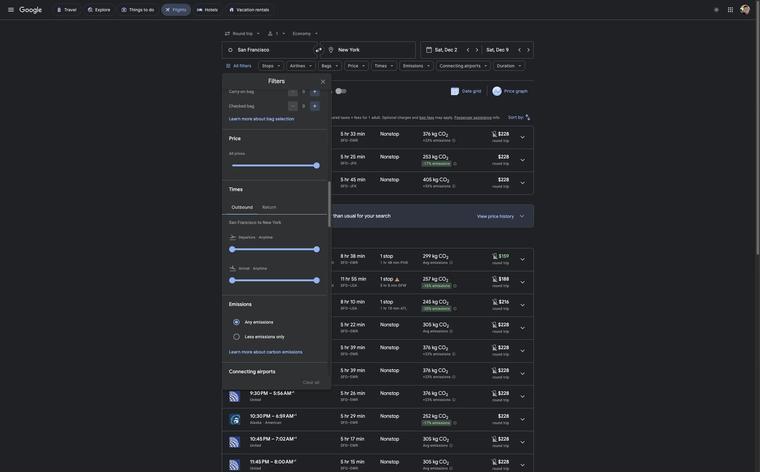 Task type: describe. For each thing, give the bounding box(es) containing it.
3 228 us dollars text field from the top
[[498, 413, 509, 419]]

avg emissions for 5 hr 15 min
[[423, 466, 448, 471]]

4:40 pm – 1:19 am united
[[250, 368, 290, 379]]

nonstop for 6:59 am
[[380, 413, 399, 419]]

flight details. leaves san francisco international airport at 7:15 am on saturday, december 2 and arrives at john f. kennedy international airport at 4:00 pm on saturday, december 2. image
[[515, 176, 530, 190]]

1 inside '9:30 pm – 5:56 am + 1'
[[293, 390, 294, 394]]

round for flight details. leaves san francisco international airport at 7:07 pm on saturday, december 2 and arrives at newark liberty international airport at 6:45 am on sunday, december 3. icon
[[492, 261, 502, 265]]

total duration 5 hr 45 min. element
[[341, 177, 380, 184]]

checked bag
[[229, 104, 254, 108]]

20%
[[424, 307, 431, 311]]

together
[[292, 283, 307, 288]]

dec 2 – 9
[[267, 89, 285, 94]]

2 – 9
[[277, 89, 285, 94]]

10:45 pm – 7:02 am + 1
[[250, 436, 297, 442]]

2 for 4:00 pm
[[447, 179, 449, 184]]

– inside 1:15 pm – 9:37 pm united
[[267, 322, 270, 328]]

– inside 5 hr 25 min sfo – jfk
[[348, 161, 350, 165]]

11:45 pm
[[250, 459, 269, 465]]

connecting inside popup button
[[440, 63, 463, 69]]

– inside 10:45 pm – 7:02 am + 1
[[271, 436, 274, 442]]

optional
[[382, 115, 396, 120]]

this price for this flight doesn't include overhead bin access. if you need a carry-on bag, use the bags filter to update prices. image for 9:37 pm
[[491, 321, 498, 328]]

2 fees from the left
[[427, 115, 434, 120]]

0 vertical spatial on
[[241, 89, 246, 94]]

total duration 5 hr 26 min. element
[[341, 390, 380, 397]]

co for 1:19 am
[[438, 368, 446, 374]]

prices for prices are currently low — $167 cheaper than usual for your search
[[244, 213, 257, 219]]

$228 round trip for 405
[[492, 177, 509, 189]]

Arrival time: 7:02 AM on  Sunday, December 3. text field
[[276, 436, 297, 442]]

– inside 8 hr 10 min sfo – lga
[[348, 306, 350, 311]]

swap origin and destination. image
[[315, 46, 322, 54]]

this price for this flight doesn't include overhead bin access. if you need a carry-on bag, use the bags filter to update prices. image for 10:05 am
[[491, 275, 499, 283]]

arrival
[[239, 266, 250, 271]]

separate tickets booked together
[[250, 283, 307, 288]]

co for 8:00 am
[[439, 459, 447, 465]]

price button
[[344, 59, 369, 73]]

hr for total duration 5 hr 26 min. element
[[345, 390, 349, 396]]

$228 round trip for 252
[[492, 413, 509, 425]]

by:
[[518, 115, 524, 120]]

1:15 pm
[[250, 322, 266, 328]]

total duration 5 hr 39 min. element for 11:19 pm
[[341, 345, 380, 352]]

are
[[258, 213, 266, 219]]

5 united from the top
[[250, 443, 261, 448]]

8 for 8 hr 10 min
[[341, 299, 343, 305]]

required
[[326, 115, 340, 120]]

$228 for flight details. leaves san francisco international airport at 10:45 pm on saturday, december 2 and arrives at newark liberty international airport at 7:02 am on sunday, december 3. icon on the bottom right of page
[[498, 436, 509, 442]]

sfo inside 5 hr 25 min sfo – jfk
[[341, 161, 348, 165]]

3 $228 from the top
[[498, 177, 509, 183]]

any dates
[[312, 89, 332, 94]]

history
[[500, 214, 514, 219]]

learn more about tracked prices image
[[258, 89, 264, 94]]

10:54 pm
[[250, 299, 270, 305]]

nonstop for 8:00 am
[[380, 459, 399, 465]]

+ for 5:56 am
[[291, 390, 293, 394]]

min for total duration 5 hr 15 min. element in the bottom of the page
[[356, 459, 364, 465]]

– inside 2:40 pm – 11:19 pm united
[[269, 345, 272, 351]]

currently
[[267, 213, 287, 219]]

7:02 am
[[276, 436, 294, 442]]

– inside 10:30 pm – 6:59 am + 1
[[272, 413, 275, 419]]

1 376 from the top
[[423, 131, 431, 137]]

taxes
[[341, 115, 350, 120]]

co inside 253 kg co 2
[[439, 154, 446, 160]]

round trip for 9:37 pm
[[492, 329, 509, 334]]

kg for 1:19 am
[[432, 368, 437, 374]]

Departure time: 9:30 PM. text field
[[250, 390, 268, 396]]

+23% emissions for 11:19 pm
[[423, 352, 451, 356]]

sfo for 4:00 pm
[[341, 184, 348, 188]]

+33%
[[423, 184, 432, 188]]

5 hr 45 min sfo – jfk
[[341, 177, 365, 188]]

leaves san francisco international airport at 11:45 pm on saturday, december 2 and arrives at newark liberty international airport at 8:00 am on sunday, december 3. element
[[250, 459, 296, 465]]

– inside 5 hr 26 min sfo – ewr
[[348, 398, 350, 402]]

flight details. leaves san francisco international airport at 7:07 pm on saturday, december 2 and arrives at newark liberty international airport at 6:45 am on sunday, december 3. image
[[515, 252, 530, 267]]

1 nonstop flight. element from the top
[[380, 131, 399, 138]]

price inside price popup button
[[348, 63, 358, 69]]

1 228 us dollars text field from the top
[[498, 154, 509, 160]]

avg for 5 hr 22 min
[[423, 329, 429, 333]]

228 us dollars text field for 5 hr 26 min
[[498, 390, 509, 396]]

co for 7:02 am
[[439, 436, 447, 442]]

kg for 7:02 am
[[433, 436, 438, 442]]

9:30 pm – 5:56 am + 1
[[250, 390, 294, 396]]

3 trip from the top
[[503, 184, 509, 189]]

min for total duration 5 hr 39 min. element related to 1:19 am
[[357, 368, 365, 374]]

228 US dollars text field
[[498, 131, 509, 137]]

– inside '5 hr 15 min sfo – ewr'
[[348, 466, 350, 471]]

nonstop for 9:37 pm
[[380, 322, 399, 328]]

2 for 11:19 pm
[[446, 347, 448, 352]]

4:40 pm
[[250, 368, 268, 374]]

stop for 1 stop
[[383, 276, 393, 282]]

+ for 8:00 am
[[293, 459, 295, 463]]

round for flight details. leaves san francisco international airport at 2:40 pm on saturday, december 2 and arrives at newark liberty international airport at 11:19 pm on saturday, december 2. icon
[[492, 352, 502, 357]]

sort by:
[[508, 115, 524, 120]]

1 inside 1 popup button
[[276, 31, 278, 36]]

216 US dollars text field
[[499, 299, 509, 305]]

1 inside 11:45 pm – 8:00 am + 1
[[295, 459, 296, 463]]

bag up ranked based on price and convenience
[[247, 104, 254, 108]]

7:10 pm – 10:05 am + 1
[[250, 276, 296, 282]]

-16% emissions
[[423, 284, 450, 288]]

9:30 pm
[[250, 390, 268, 396]]

ewr for 6:45 am
[[350, 261, 358, 265]]

francisco
[[238, 220, 257, 225]]

flight details. leaves san francisco international airport at 7:10 pm on saturday, december 2 and arrives at laguardia airport at 10:05 am on sunday, december 3. image
[[515, 275, 530, 290]]

11 round from the top
[[492, 421, 502, 425]]

this price for this flight doesn't include overhead bin access. if you need a carry-on bag, use the bags filter to update prices. image for 11:19 pm
[[491, 344, 498, 351]]

this price for this flight doesn't include overhead bin access. if you need a carry-on bag, use the bags filter to update prices. image for 1:19 am
[[491, 367, 498, 374]]

1 alaska from the top
[[250, 161, 262, 165]]

6 united from the top
[[250, 466, 261, 471]]

than
[[333, 213, 343, 219]]

$167
[[303, 213, 312, 219]]

2 round from the top
[[492, 162, 502, 166]]

jfk for 45
[[350, 184, 357, 188]]

total duration 5 hr 33 min. element
[[341, 131, 380, 138]]

layover (1 of 1) is a 5 hr 8 min overnight layover at dallas/fort worth international airport in dallas. element
[[380, 283, 420, 288]]

1 228 us dollars text field from the top
[[498, 177, 509, 183]]

Arrival time: 1:19 AM on  Sunday, December 3. text field
[[274, 368, 293, 374]]

less emissions only
[[245, 334, 284, 339]]

– inside '9:30 pm – 5:56 am + 1'
[[269, 390, 272, 396]]

– inside 5 hr 22 min sfo – ewr
[[348, 329, 350, 333]]

– inside the 8 hr 38 min sfo – ewr
[[348, 261, 350, 265]]

2 for 7:02 am
[[447, 438, 449, 443]]

flight details. leaves san francisco international airport at 10:54 pm on saturday, december 2 and arrives at laguardia airport at 10:04 am on sunday, december 3. image
[[515, 298, 530, 312]]

4 round trip from the top
[[492, 307, 509, 311]]

this price for this flight doesn't include overhead bin access. if you need a carry-on bag, use the bags filter to update prices. image for 6:45 am
[[491, 252, 499, 260]]

1 inside 7:07 pm – 6:45 am + 1
[[293, 253, 294, 257]]

round for flight details. leaves san francisco international airport at 9:30 pm on saturday, december 2 and arrives at newark liberty international airport at 5:56 am on sunday, december 3. 'image'
[[492, 398, 502, 402]]

passenger assistance button
[[454, 115, 492, 120]]

best departing flights
[[222, 106, 283, 114]]

learn more about ranking image
[[291, 115, 297, 120]]

376 kg co 2 for 1:19 am
[[423, 368, 448, 375]]

hr for total duration 11 hr 55 min. element at the bottom of the page
[[346, 276, 350, 282]]

1 +23% emissions from the top
[[423, 138, 451, 143]]

1 vertical spatial 8
[[388, 283, 390, 288]]

nonstop for 11:19 pm
[[380, 345, 399, 351]]

25
[[350, 154, 356, 160]]

departing for best
[[236, 106, 264, 114]]

emissions option group
[[229, 315, 320, 344]]

lga for 10
[[350, 306, 357, 311]]

1 round trip from the top
[[492, 139, 509, 143]]

sfo inside 8 hr 10 min sfo – lga
[[341, 306, 348, 311]]

round trip for 1:19 am
[[492, 375, 509, 379]]

8:00 am
[[274, 459, 293, 465]]

5 for 6:59 am
[[341, 413, 343, 419]]

405
[[423, 177, 432, 183]]

228 us dollars text field for 5 hr 39 min
[[498, 345, 509, 351]]

view price history image
[[515, 209, 529, 223]]

ewr for 7:02 am
[[350, 443, 358, 448]]

2 nonstop from the top
[[380, 154, 399, 160]]

7:15 am – 4:00 pm
[[250, 177, 291, 183]]

min for total duration 8 hr 38 min. element
[[357, 253, 365, 259]]

+33% emissions
[[423, 184, 451, 188]]

assistance
[[473, 115, 492, 120]]

– inside 5 hr 17 min sfo – ewr
[[348, 443, 350, 448]]

Departure text field
[[435, 42, 463, 58]]

376 for 1:19 am
[[423, 368, 431, 374]]

main menu image
[[7, 6, 15, 13]]

2 $228 from the top
[[498, 154, 509, 160]]

bag left learn more about tracked prices icon
[[247, 89, 254, 94]]

2 trip from the top
[[503, 162, 509, 166]]

date grid
[[462, 88, 481, 94]]

1 stop 1 hr 10 min atl
[[380, 299, 407, 311]]

0 horizontal spatial price
[[252, 115, 260, 120]]

5 hr 39 min sfo – ewr for 11:19 pm
[[341, 345, 365, 356]]

checked
[[229, 104, 246, 108]]

Arrival time: 6:45 AM on  Sunday, December 3. text field
[[273, 253, 294, 259]]

flight details. leaves san francisco international airport at 11:45 pm on saturday, december 2 and arrives at newark liberty international airport at 8:00 am on sunday, december 3. image
[[515, 458, 530, 472]]

min for total duration 5 hr 45 min. element at the top of page
[[357, 177, 365, 183]]

your
[[365, 213, 375, 219]]

passenger
[[454, 115, 472, 120]]

6:45 am
[[273, 253, 291, 259]]

learn more about bag selection link
[[229, 116, 294, 122]]

4 united from the top
[[250, 398, 261, 402]]

frontier, spirit for separate tickets booked together. this trip includes tickets from multiple airlines. missed connections may be protected by kiwi.com.. element
[[310, 283, 334, 288]]

2 for 10:05 am
[[446, 278, 448, 283]]

+23% for 1:19 am
[[423, 375, 432, 379]]

flight details. leaves san francisco international airport at 4:40 pm on saturday, december 2 and arrives at newark liberty international airport at 1:19 am on sunday, december 3. image
[[515, 366, 530, 381]]

price graph
[[504, 88, 528, 94]]

airlines
[[290, 63, 305, 69]]

1 vertical spatial emissions
[[229, 301, 252, 307]]

prices include required taxes + fees for 1 adult. optional charges and bag fees may apply. passenger assistance
[[301, 115, 492, 120]]

stops
[[262, 63, 274, 69]]

1 vertical spatial price
[[488, 214, 499, 219]]

bags button
[[318, 59, 342, 73]]

– inside 5 hr 45 min sfo – jfk
[[348, 184, 350, 188]]

55
[[351, 276, 357, 282]]

1 inside 7:10 pm – 10:05 am + 1
[[295, 276, 296, 280]]

ewr for 5:56 am
[[350, 398, 358, 402]]

0 horizontal spatial airports
[[257, 369, 275, 375]]

nonstop flight. element for 5:56 am
[[380, 390, 399, 397]]

2 alaska from the top
[[250, 421, 262, 425]]

change appearance image
[[709, 2, 724, 17]]

Return text field
[[487, 42, 515, 58]]

sfo for 6:45 am
[[341, 261, 348, 265]]

5 inside 5 hr 25 min sfo – jfk
[[341, 154, 343, 160]]

4:00 pm
[[272, 177, 291, 183]]

1 +23% from the top
[[423, 138, 432, 143]]

date grid button
[[446, 86, 486, 97]]

5 for 1:19 am
[[341, 368, 343, 374]]

kg for 4:00 pm
[[433, 177, 438, 183]]

1 nonstop from the top
[[380, 131, 399, 137]]

min for total duration 11 hr 55 min. element at the bottom of the page
[[358, 276, 366, 282]]

1:19 am
[[274, 368, 290, 374]]

sfo for 1:19 am
[[341, 375, 348, 379]]

5 inside 5 hr 33 min sfo – ewr
[[341, 131, 343, 137]]

kg inside 245 kg co 2
[[432, 299, 438, 305]]

bag left selection
[[267, 116, 274, 122]]

leaves san francisco international airport at 10:30 pm on saturday, december 2 and arrives at newark liberty international airport at 6:59 am on sunday, december 3. element
[[250, 413, 297, 419]]

45
[[350, 177, 356, 183]]

hr inside the 1 stop 1 hr 10 min atl
[[383, 306, 387, 311]]

1 376 kg co 2 from the top
[[423, 131, 448, 138]]

Departure time: 10:45 PM. text field
[[250, 436, 270, 442]]

duration
[[497, 63, 515, 69]]

leaves san francisco international airport at 4:40 pm on saturday, december 2 and arrives at newark liberty international airport at 1:19 am on sunday, december 3. element
[[250, 368, 293, 374]]

3 round from the top
[[492, 184, 502, 189]]

total duration 11 hr 55 min. element
[[341, 276, 380, 283]]

1 button
[[265, 26, 289, 41]]

1 vertical spatial for
[[357, 213, 363, 219]]

5:56 am
[[273, 390, 291, 396]]

selection
[[275, 116, 294, 122]]

kg for 6:59 am
[[432, 413, 437, 419]]

-20% emissions
[[423, 307, 450, 311]]

leaves san francisco international airport at 10:45 pm on saturday, december 2 and arrives at newark liberty international airport at 7:02 am on sunday, december 3. element
[[250, 436, 297, 442]]

round trip for 7:02 am
[[492, 444, 509, 448]]

5 hr 25 min sfo – jfk
[[341, 154, 365, 165]]

376 for 5:56 am
[[423, 390, 431, 396]]

10 inside the 1 stop 1 hr 10 min atl
[[388, 306, 392, 311]]

11 hr 55 min sfo – lga
[[341, 276, 366, 288]]

min for total duration 5 hr 26 min. element
[[357, 390, 365, 396]]

find the best price region
[[222, 84, 534, 101]]

2 1 stop flight. element from the top
[[380, 276, 393, 283]]

anytime for arrival
[[253, 266, 267, 271]]

299 kg co 2
[[423, 253, 448, 260]]

kg inside 253 kg co 2
[[432, 154, 438, 160]]

ewr for 9:37 pm
[[350, 329, 358, 333]]

Departure time: 4:40 PM. text field
[[250, 368, 268, 374]]

– inside 4:40 pm – 1:19 am united
[[270, 368, 273, 374]]

sort by: button
[[506, 110, 534, 125]]

2 and from the left
[[412, 115, 418, 120]]

2 228 us dollars text field from the top
[[498, 368, 509, 374]]

2 vertical spatial price
[[229, 136, 241, 142]]

track prices
[[232, 89, 257, 94]]

price graph button
[[489, 86, 533, 97]]

hr for the total duration 8 hr 10 min. element
[[345, 299, 349, 305]]

trip for flight details. leaves san francisco international airport at 2:40 pm on saturday, december 2 and arrives at newark liberty international airport at 11:19 pm on saturday, december 2. icon
[[503, 352, 509, 357]]

airports inside popup button
[[464, 63, 481, 69]]

co for 6:45 am
[[439, 253, 446, 259]]

ewr for 11:19 pm
[[350, 352, 358, 356]]

may
[[435, 115, 442, 120]]

15
[[350, 459, 355, 465]]

nonstop for 7:02 am
[[380, 436, 399, 442]]

39 for 11:19 pm
[[350, 345, 356, 351]]

376 kg co 2 for 11:19 pm
[[423, 345, 448, 352]]

16%
[[424, 284, 431, 288]]

all for all prices
[[229, 151, 233, 156]]

york
[[272, 220, 281, 225]]

min inside 1 stop 1 hr 48 min phx
[[393, 261, 400, 265]]

– inside 7:10 pm – 10:05 am + 1
[[268, 276, 271, 282]]

this price for this flight doesn't include overhead bin access. if you need a carry-on bag, use the bags filter to update prices. image for 8:00 am
[[491, 458, 498, 465]]

more for learn more about bag selection
[[242, 116, 252, 122]]

total duration 5 hr 15 min. element
[[341, 459, 380, 466]]

carry-
[[229, 89, 241, 94]]

1 and from the left
[[261, 115, 268, 120]]

atl
[[401, 306, 407, 311]]

-17% emissions for 253
[[423, 162, 450, 166]]

leaves san francisco international airport at 2:40 pm on saturday, december 2 and arrives at newark liberty international airport at 11:19 pm on saturday, december 2. element
[[250, 345, 291, 351]]



Task type: vqa. For each thing, say whether or not it's contained in the screenshot.


Task type: locate. For each thing, give the bounding box(es) containing it.
leaves san francisco international airport at 7:07 pm on saturday, december 2 and arrives at newark liberty international airport at 6:45 am on sunday, december 3. element
[[250, 253, 294, 259]]

co inside 245 kg co 2
[[439, 299, 446, 305]]

hr inside "11 hr 55 min sfo – lga"
[[346, 276, 350, 282]]

13 trip from the top
[[503, 467, 509, 471]]

7 round from the top
[[492, 329, 502, 334]]

main content
[[222, 84, 534, 472]]

0 vertical spatial all
[[233, 63, 238, 69]]

frontier, for leaves san francisco international airport at 7:07 pm on saturday, december 2 and arrives at newark liberty international airport at 6:45 am on sunday, december 3. element
[[310, 261, 324, 265]]

bag fees button
[[419, 115, 434, 120]]

hr inside 5 hr 17 min sfo – ewr
[[345, 436, 349, 442]]

ewr down 5 hr 22 min sfo – ewr at the left bottom of the page
[[350, 352, 358, 356]]

$228 round trip left the flight details. leaves san francisco international airport at 10:30 pm on saturday, december 2 and arrives at newark liberty international airport at 6:59 am on sunday, december 3. image
[[492, 413, 509, 425]]

charges
[[397, 115, 411, 120]]

11 trip from the top
[[503, 421, 509, 425]]

hr inside 5 hr 29 min sfo – ewr
[[345, 413, 349, 419]]

connecting airports down departure text box
[[440, 63, 481, 69]]

separate tickets booked together. this trip includes tickets from multiple airlines. missed connections may be protected by kiwi.com.. element
[[250, 283, 307, 288]]

1 305 from the top
[[423, 322, 432, 328]]

graph
[[516, 88, 528, 94]]

5 left 22
[[341, 322, 343, 328]]

round down 216 us dollars text box
[[492, 307, 502, 311]]

1 vertical spatial connecting
[[229, 369, 256, 375]]

228 us dollars text field left the flight details. leaves san francisco international airport at 10:30 pm on saturday, december 2 and arrives at newark liberty international airport at 6:59 am on sunday, december 3. image
[[498, 413, 509, 419]]

1 vertical spatial 305 kg co 2
[[423, 436, 449, 443]]

None text field
[[222, 41, 317, 59], [320, 41, 416, 59], [222, 41, 317, 59], [320, 41, 416, 59]]

$228 for the flight details. leaves san francisco international airport at 7:00 am on saturday, december 2 and arrives at newark liberty international airport at 3:33 pm on saturday, december 2. image
[[498, 131, 509, 137]]

flight details. leaves san francisco international airport at 1:15 pm on saturday, december 2 and arrives at newark liberty international airport at 9:37 pm on saturday, december 2. image
[[515, 321, 530, 335]]

4 - from the top
[[423, 421, 424, 425]]

Departure time: 7:07 PM. text field
[[250, 253, 268, 259]]

10 inside 8 hr 10 min sfo – lga
[[350, 299, 355, 305]]

nonstop flight. element for 7:02 am
[[380, 436, 399, 443]]

1 vertical spatial connecting airports
[[229, 369, 275, 375]]

305 kg co 2 for 5 hr 17 min
[[423, 436, 449, 443]]

1 horizontal spatial price
[[348, 63, 358, 69]]

+23% emissions for 1:19 am
[[423, 375, 451, 379]]

5 hr 33 min sfo – ewr
[[341, 131, 365, 143]]

+ inside 7:07 pm – 6:45 am + 1
[[291, 253, 293, 257]]

2 spirit from the top
[[325, 283, 334, 288]]

0 horizontal spatial price
[[229, 136, 241, 142]]

frontier, spirit
[[310, 261, 334, 265], [310, 283, 334, 288]]

learn for learn more about bag selection
[[229, 116, 241, 122]]

min left "dfw"
[[391, 283, 397, 288]]

sfo down total duration 5 hr 15 min. element in the bottom of the page
[[341, 466, 348, 471]]

0 vertical spatial 0
[[302, 89, 305, 94]]

5 inside layover (1 of 1) is a 5 hr 8 min overnight layover at dallas/fort worth international airport in dallas. element
[[380, 283, 382, 288]]

3 305 from the top
[[423, 459, 432, 465]]

7 nonstop flight. element from the top
[[380, 390, 399, 397]]

$228 left the flight details. leaves san francisco international airport at 7:15 am on saturday, december 2 and arrives at john f. kennedy international airport at 4:00 pm on saturday, december 2. image
[[498, 177, 509, 183]]

1 vertical spatial about
[[253, 349, 265, 355]]

4 228 us dollars text field from the top
[[498, 459, 509, 465]]

stop inside the 1 stop 1 hr 10 min atl
[[383, 299, 393, 305]]

jfk inside 5 hr 45 min sfo – jfk
[[350, 184, 357, 188]]

257 kg co 2
[[423, 276, 448, 283]]

ewr up 26
[[350, 375, 358, 379]]

kg for 8:00 am
[[433, 459, 438, 465]]

0 horizontal spatial connecting
[[229, 369, 256, 375]]

5 nonstop flight. element from the top
[[380, 345, 399, 352]]

3 - from the top
[[423, 307, 424, 311]]

none search field containing filters
[[222, 26, 534, 472]]

round left flight details. leaves san francisco international airport at 10:40 pm on saturday, december 2 and arrives at john f. kennedy international airport at 7:05 am on sunday, december 3. image
[[492, 162, 502, 166]]

1 vertical spatial departing
[[240, 237, 268, 244]]

hr down "11 hr 55 min sfo – lga"
[[345, 299, 349, 305]]

228 us dollars text field left flight details. leaves san francisco international airport at 1:15 pm on saturday, december 2 and arrives at newark liberty international airport at 9:37 pm on saturday, december 2. icon
[[498, 322, 509, 328]]

stop up 5 hr 8 min dfw
[[383, 276, 393, 282]]

sfo down the 11
[[341, 283, 348, 288]]

0 vertical spatial total duration 5 hr 39 min. element
[[341, 345, 380, 352]]

sfo down the total duration 8 hr 10 min. element
[[341, 306, 348, 311]]

1 228 us dollars text field from the top
[[498, 345, 509, 351]]

spirit left the 8 hr 38 min sfo – ewr
[[325, 261, 334, 265]]

0 vertical spatial any
[[312, 89, 320, 94]]

1 avg emissions from the top
[[423, 261, 448, 265]]

sfo inside 5 hr 17 min sfo – ewr
[[341, 443, 348, 448]]

bag
[[247, 89, 254, 94], [247, 104, 254, 108], [419, 115, 426, 120], [267, 116, 274, 122]]

round left the flight details. leaves san francisco international airport at 7:15 am on saturday, december 2 and arrives at john f. kennedy international airport at 4:00 pm on saturday, december 2. image
[[492, 184, 502, 189]]

2 avg emissions from the top
[[423, 329, 448, 333]]

this price for this flight doesn't include overhead bin access. if you need a carry-on bag, use the bags filter to update prices. image
[[491, 130, 498, 138], [491, 252, 499, 260], [491, 275, 499, 283], [492, 298, 499, 306], [491, 321, 498, 328], [491, 344, 498, 351], [491, 367, 498, 374], [491, 458, 498, 465]]

1 vertical spatial 10
[[388, 306, 392, 311]]

8 hr 10 min sfo – lga
[[341, 299, 365, 311]]

trip for flight details. leaves san francisco international airport at 1:15 pm on saturday, december 2 and arrives at newark liberty international airport at 9:37 pm on saturday, december 2. icon
[[503, 329, 509, 334]]

252 kg co 2
[[423, 413, 448, 420]]

round for flight details. leaves san francisco international airport at 11:45 pm on saturday, december 2 and arrives at newark liberty international airport at 8:00 am on sunday, december 3. icon
[[492, 467, 502, 471]]

3 nonstop from the top
[[380, 177, 399, 183]]

13 round from the top
[[492, 467, 502, 471]]

on
[[241, 89, 246, 94], [247, 115, 251, 120]]

7:15 am
[[250, 177, 267, 183]]

leaves san francisco international airport at 7:15 am on saturday, december 2 and arrives at john f. kennedy international airport at 4:00 pm on saturday, december 2. element
[[250, 177, 291, 183]]

Arrival time: 9:37 PM. text field
[[271, 322, 289, 328]]

8 $228 from the top
[[498, 413, 509, 419]]

flight details. leaves san francisco international airport at 9:30 pm on saturday, december 2 and arrives at newark liberty international airport at 5:56 am on sunday, december 3. image
[[515, 389, 530, 404]]

10 nonstop from the top
[[380, 459, 399, 465]]

ewr down 29
[[350, 421, 358, 425]]

trip down 159 us dollars "text box"
[[503, 261, 509, 265]]

5 inside 5 hr 26 min sfo – ewr
[[341, 390, 343, 396]]

less
[[245, 334, 254, 339]]

-17% emissions
[[423, 162, 450, 166], [423, 421, 450, 425]]

5 hr 29 min sfo – ewr
[[341, 413, 365, 425]]

5 hr 8 min dfw
[[380, 283, 406, 288]]

– inside 5 hr 33 min sfo – ewr
[[348, 138, 350, 143]]

0 vertical spatial stop
[[383, 253, 393, 259]]

co inside 257 kg co 2
[[438, 276, 446, 282]]

stop for 1 stop 1 hr 48 min phx
[[383, 253, 393, 259]]

for left the adult.
[[362, 115, 367, 120]]

frontier,
[[310, 261, 324, 265], [310, 283, 324, 288]]

0 horizontal spatial connecting airports
[[229, 369, 275, 375]]

flight details. leaves san francisco international airport at 2:40 pm on saturday, december 2 and arrives at newark liberty international airport at 11:19 pm on saturday, december 2. image
[[515, 343, 530, 358]]

stop inside 1 stop 1 hr 48 min phx
[[383, 253, 393, 259]]

new
[[263, 220, 271, 225]]

hr inside 1 stop 1 hr 48 min phx
[[383, 261, 387, 265]]

co inside 299 kg co 2
[[439, 253, 446, 259]]

2 nonstop flight. element from the top
[[380, 154, 399, 161]]

san francisco to new york
[[229, 220, 281, 225]]

1 inside 10:30 pm – 6:59 am + 1
[[295, 413, 297, 417]]

trip left flight details. leaves san francisco international airport at 1:15 pm on saturday, december 2 and arrives at newark liberty international airport at 9:37 pm on saturday, december 2. icon
[[503, 329, 509, 334]]

228 US dollars text field
[[498, 345, 509, 351], [498, 390, 509, 396], [498, 413, 509, 419]]

ewr down the 15
[[350, 466, 358, 471]]

Arrival time: 10:05 AM on  Sunday, December 3. text field
[[273, 276, 296, 282]]

total duration 5 hr 39 min. element for 1:19 am
[[341, 368, 380, 375]]

0 vertical spatial flights
[[265, 106, 283, 114]]

round down 159 us dollars "text box"
[[492, 261, 502, 265]]

Departure time: 10:54 PM. text field
[[250, 299, 270, 305]]

1 more from the top
[[242, 116, 252, 122]]

sfo inside 5 hr 33 min sfo – ewr
[[341, 138, 348, 143]]

2 for 1:19 am
[[446, 369, 448, 375]]

price right bags popup button
[[348, 63, 358, 69]]

1 vertical spatial all
[[229, 151, 233, 156]]

9 sfo from the top
[[341, 375, 348, 379]]

min for 'total duration 5 hr 22 min.' element
[[357, 322, 365, 328]]

10 round trip from the top
[[492, 467, 509, 471]]

-17% emissions down '252 kg co 2' at the bottom of page
[[423, 421, 450, 425]]

all for all filters
[[233, 63, 238, 69]]

learn down "best"
[[229, 116, 241, 122]]

on right based
[[247, 115, 251, 120]]

2 for 8:00 am
[[447, 461, 449, 466]]

1 vertical spatial 5 hr 39 min sfo – ewr
[[341, 368, 365, 379]]

duration button
[[493, 59, 525, 73]]

avg emissions for 8 hr 38 min
[[423, 261, 448, 265]]

3 nonstop flight. element from the top
[[380, 177, 399, 184]]

1 avg from the top
[[423, 261, 429, 265]]

$228 round trip left the flight details. leaves san francisco international airport at 7:15 am on saturday, december 2 and arrives at john f. kennedy international airport at 4:00 pm on saturday, december 2. image
[[492, 177, 509, 189]]

min right 38 in the bottom of the page
[[357, 253, 365, 259]]

round trip for 11:19 pm
[[492, 352, 509, 357]]

8 inside 8 hr 10 min sfo – lga
[[341, 299, 343, 305]]

5 trip from the top
[[503, 284, 509, 288]]

round left flight details. leaves san francisco international airport at 1:15 pm on saturday, december 2 and arrives at newark liberty international airport at 9:37 pm on saturday, december 2. icon
[[492, 329, 502, 334]]

39 up 26
[[350, 368, 356, 374]]

- for 257
[[423, 284, 424, 288]]

Arrival time: 8:00 AM on  Sunday, December 3. text field
[[274, 459, 296, 465]]

and
[[261, 115, 268, 120], [412, 115, 418, 120]]

7 nonstop from the top
[[380, 390, 399, 396]]

spirit for leaves san francisco international airport at 7:07 pm on saturday, december 2 and arrives at newark liberty international airport at 6:45 am on sunday, december 3. element
[[325, 261, 334, 265]]

flights
[[265, 106, 283, 114], [269, 237, 287, 244]]

2 inside 257 kg co 2
[[446, 278, 448, 283]]

1 1 stop flight. element from the top
[[380, 253, 393, 260]]

round left flight details. leaves san francisco international airport at 9:30 pm on saturday, december 2 and arrives at newark liberty international airport at 5:56 am on sunday, december 3. 'image'
[[492, 398, 502, 402]]

total duration 8 hr 10 min. element
[[341, 299, 380, 306]]

305 for 5 hr 22 min
[[423, 322, 432, 328]]

round trip left flight details. leaves san francisco international airport at 11:45 pm on saturday, december 2 and arrives at newark liberty international airport at 8:00 am on sunday, december 3. icon
[[492, 467, 509, 471]]

ewr inside the 8 hr 38 min sfo – ewr
[[350, 261, 358, 265]]

round trip down 159 us dollars "text box"
[[492, 261, 509, 265]]

1 vertical spatial -17% emissions
[[423, 421, 450, 425]]

ewr inside 5 hr 22 min sfo – ewr
[[350, 329, 358, 333]]

38
[[350, 253, 356, 259]]

min
[[357, 131, 365, 137], [357, 154, 365, 160], [357, 177, 365, 183], [357, 253, 365, 259], [393, 261, 400, 265], [358, 276, 366, 282], [391, 283, 397, 288], [357, 299, 365, 305], [393, 306, 400, 311], [357, 322, 365, 328], [357, 345, 365, 351], [357, 368, 365, 374], [357, 390, 365, 396], [357, 413, 365, 419], [356, 436, 364, 442], [356, 459, 364, 465]]

8 down the 11
[[341, 299, 343, 305]]

0 vertical spatial 10
[[350, 299, 355, 305]]

228 us dollars text field left flight details. leaves san francisco international airport at 9:30 pm on saturday, december 2 and arrives at newark liberty international airport at 5:56 am on sunday, december 3. 'image'
[[498, 390, 509, 396]]

booked
[[279, 283, 291, 288]]

nonstop flight. element for 6:59 am
[[380, 413, 399, 420]]

kg inside '252 kg co 2'
[[432, 413, 437, 419]]

hr left atl
[[383, 306, 387, 311]]

united down 10:45 pm
[[250, 443, 261, 448]]

1 horizontal spatial prices
[[301, 115, 311, 120]]

6 nonstop from the top
[[380, 368, 399, 374]]

0 vertical spatial connecting airports
[[440, 63, 481, 69]]

sfo inside the 8 hr 38 min sfo – ewr
[[341, 261, 348, 265]]

prices for track prices
[[244, 89, 257, 94]]

sfo inside "11 hr 55 min sfo – lga"
[[341, 283, 348, 288]]

min down "11 hr 55 min sfo – lga"
[[357, 299, 365, 305]]

0 vertical spatial 5 hr 39 min sfo – ewr
[[341, 345, 365, 356]]

1 vertical spatial 228 us dollars text field
[[498, 390, 509, 396]]

Arrival time: 6:59 AM on  Sunday, December 3. text field
[[276, 413, 297, 419]]

2 lga from the top
[[350, 306, 357, 311]]

best
[[222, 106, 234, 114]]

0 horizontal spatial any
[[245, 320, 252, 325]]

1 vertical spatial anytime
[[253, 266, 267, 271]]

total duration 8 hr 38 min. element
[[341, 253, 380, 260]]

-17% emissions down 253 kg co 2
[[423, 162, 450, 166]]

search
[[376, 213, 391, 219]]

0 vertical spatial for
[[362, 115, 367, 120]]

– inside "11 hr 55 min sfo – lga"
[[348, 283, 350, 288]]

305 kg co 2 for 5 hr 15 min
[[423, 459, 449, 466]]

–
[[348, 138, 350, 143], [348, 161, 350, 165], [268, 177, 271, 183], [348, 184, 350, 188], [269, 253, 272, 259], [348, 261, 350, 265], [268, 276, 271, 282], [348, 283, 350, 288], [348, 306, 350, 311], [267, 322, 270, 328], [348, 329, 350, 333], [269, 345, 272, 351], [348, 352, 350, 356], [270, 368, 273, 374], [348, 375, 350, 379], [269, 390, 272, 396], [348, 398, 350, 402], [272, 413, 275, 419], [348, 421, 350, 425], [271, 436, 274, 442], [348, 443, 350, 448], [270, 459, 273, 465], [348, 466, 350, 471]]

0 vertical spatial learn
[[229, 116, 241, 122]]

price inside price graph button
[[504, 88, 515, 94]]

round left the flight details. leaves san francisco international airport at 4:40 pm on saturday, december 2 and arrives at newark liberty international airport at 1:19 am on sunday, december 3. image on the bottom of the page
[[492, 375, 502, 379]]

0 vertical spatial this price for this flight doesn't include overhead bin access. if you need a carry-on bag, use the bags filter to update prices. image
[[491, 390, 498, 397]]

228 US dollars text field
[[498, 177, 509, 183], [498, 368, 509, 374]]

1 vertical spatial 228 us dollars text field
[[498, 368, 509, 374]]

-17% emissions for 252
[[423, 421, 450, 425]]

$228 left the flight details. leaves san francisco international airport at 4:40 pm on saturday, december 2 and arrives at newark liberty international airport at 1:19 am on sunday, december 3. image on the bottom of the page
[[498, 368, 509, 374]]

american
[[265, 421, 281, 425]]

hr left 38 in the bottom of the page
[[345, 253, 349, 259]]

united inside 2:40 pm – 11:19 pm united
[[250, 352, 261, 356]]

hr left 48
[[383, 261, 387, 265]]

fees
[[354, 115, 361, 120], [427, 115, 434, 120]]

1 vertical spatial spirit
[[325, 283, 334, 288]]

4 +23% emissions from the top
[[423, 398, 451, 402]]

+23%
[[423, 138, 432, 143], [423, 352, 432, 356], [423, 375, 432, 379], [423, 398, 432, 402]]

hr for total duration 5 hr 45 min. element at the top of page
[[345, 177, 349, 183]]

round trip for 6:45 am
[[492, 261, 509, 265]]

round trip down 188 us dollars text field
[[492, 284, 509, 288]]

trip for flight details. leaves san francisco international airport at 7:07 pm on saturday, december 2 and arrives at newark liberty international airport at 6:45 am on sunday, december 3. icon
[[503, 261, 509, 265]]

26
[[350, 390, 356, 396]]

jfk inside 5 hr 25 min sfo – jfk
[[350, 161, 357, 165]]

5 inside '5 hr 15 min sfo – ewr'
[[341, 459, 343, 465]]

trip down $228 text field
[[503, 139, 509, 143]]

 image
[[251, 265, 252, 272]]

376 kg co 2 for 5:56 am
[[423, 390, 448, 397]]

ewr inside 5 hr 29 min sfo – ewr
[[350, 421, 358, 425]]

ewr down 26
[[350, 398, 358, 402]]

hr for total duration 5 hr 39 min. element related to 1:19 am
[[345, 368, 349, 374]]

sfo inside 5 hr 26 min sfo – ewr
[[341, 398, 348, 402]]

min for total duration 5 hr 33 min. element
[[357, 131, 365, 137]]

7:07 pm
[[250, 253, 268, 259]]

5 nonstop from the top
[[380, 345, 399, 351]]

0 vertical spatial -17% emissions
[[423, 162, 450, 166]]

1 vertical spatial stop
[[383, 276, 393, 282]]

min inside 5 hr 17 min sfo – ewr
[[356, 436, 364, 442]]

total duration 5 hr 22 min. element
[[341, 322, 380, 329]]

5 hr 26 min sfo – ewr
[[341, 390, 365, 402]]

7:07 pm – 6:45 am + 1
[[250, 253, 294, 259]]

united down 9:30 pm
[[250, 398, 261, 402]]

5 inside 5 hr 22 min sfo – ewr
[[341, 322, 343, 328]]

include
[[312, 115, 325, 120]]

8
[[341, 253, 343, 259], [388, 283, 390, 288], [341, 299, 343, 305]]

1 vertical spatial jfk
[[350, 184, 357, 188]]

1 vertical spatial frontier,
[[310, 283, 324, 288]]

– inside 7:07 pm – 6:45 am + 1
[[269, 253, 272, 259]]

3 +23% from the top
[[423, 375, 432, 379]]

apply.
[[443, 115, 453, 120]]

hr for total duration 5 hr 29 min. element on the bottom
[[345, 413, 349, 419]]

sfo for 10:05 am
[[341, 283, 348, 288]]

2 vertical spatial 8
[[341, 299, 343, 305]]

min inside "11 hr 55 min sfo – lga"
[[358, 276, 366, 282]]

2 ewr from the top
[[350, 261, 358, 265]]

253 kg co 2
[[423, 154, 448, 161]]

17% for 252
[[424, 421, 431, 425]]

total duration 5 hr 25 min. element
[[341, 154, 380, 161]]

0 vertical spatial jfk
[[350, 161, 357, 165]]

prices up the francisco
[[244, 213, 257, 219]]

round trip left flight details. leaves san francisco international airport at 1:15 pm on saturday, december 2 and arrives at newark liberty international airport at 9:37 pm on saturday, december 2. icon
[[492, 329, 509, 334]]

round left the flight details. leaves san francisco international airport at 10:30 pm on saturday, december 2 and arrives at newark liberty international airport at 6:59 am on sunday, december 3. image
[[492, 421, 502, 425]]

flights for other departing flights
[[269, 237, 287, 244]]

leaves san francisco international airport at 1:15 pm on saturday, december 2 and arrives at newark liberty international airport at 9:37 pm on saturday, december 2. element
[[250, 322, 289, 328]]

flight details. leaves san francisco international airport at 10:45 pm on saturday, december 2 and arrives at newark liberty international airport at 7:02 am on sunday, december 3. image
[[515, 435, 530, 449]]

price left graph
[[504, 88, 515, 94]]

3 +23% emissions from the top
[[423, 375, 451, 379]]

based
[[235, 115, 246, 120]]

1 stop flight. element up 48
[[380, 253, 393, 260]]

10:05 am
[[273, 276, 293, 282]]

about for bag
[[253, 116, 265, 122]]

1 trip from the top
[[503, 139, 509, 143]]

245 kg co 2
[[423, 299, 449, 306]]

1 horizontal spatial airports
[[464, 63, 481, 69]]

1 horizontal spatial and
[[412, 115, 418, 120]]

4 +23% from the top
[[423, 398, 432, 402]]

flight details. leaves san francisco international airport at 7:00 am on saturday, december 2 and arrives at newark liberty international airport at 3:33 pm on saturday, december 2. image
[[515, 130, 530, 144]]

1 vertical spatial lga
[[350, 306, 357, 311]]

1 vertical spatial prices
[[244, 213, 257, 219]]

united inside 4:40 pm – 1:19 am united
[[250, 375, 261, 379]]

1 horizontal spatial fees
[[427, 115, 434, 120]]

trip left flight details. leaves san francisco international airport at 2:40 pm on saturday, december 2 and arrives at newark liberty international airport at 11:19 pm on saturday, december 2. icon
[[503, 352, 509, 357]]

1 inside 10:45 pm – 7:02 am + 1
[[295, 436, 297, 440]]

1 vertical spatial airports
[[257, 369, 275, 375]]

+23% for 11:19 pm
[[423, 352, 432, 356]]

2 inside 245 kg co 2
[[446, 301, 449, 306]]

1 total duration 5 hr 39 min. element from the top
[[341, 345, 380, 352]]

nonstop flight. element for 9:37 pm
[[380, 322, 399, 329]]

round trip down $228 text field
[[492, 139, 509, 143]]

connecting
[[440, 63, 463, 69], [229, 369, 256, 375]]

0 vertical spatial spirit
[[325, 261, 334, 265]]

1 5 hr 39 min sfo – ewr from the top
[[341, 345, 365, 356]]

305 for 5 hr 15 min
[[423, 459, 432, 465]]

trip for flight details. leaves san francisco international airport at 9:30 pm on saturday, december 2 and arrives at newark liberty international airport at 5:56 am on sunday, december 3. 'image'
[[503, 398, 509, 402]]

hr inside 5 hr 33 min sfo – ewr
[[345, 131, 349, 137]]

2 avg from the top
[[423, 329, 429, 333]]

prices for prices include required taxes + fees for 1 adult. optional charges and bag fees may apply. passenger assistance
[[301, 115, 311, 120]]

2 jfk from the top
[[350, 184, 357, 188]]

filters
[[239, 63, 251, 69]]

1 ewr from the top
[[350, 138, 358, 143]]

min right '25'
[[357, 154, 365, 160]]

0 vertical spatial 228 us dollars text field
[[498, 177, 509, 183]]

1 jfk from the top
[[350, 161, 357, 165]]

price
[[252, 115, 260, 120], [488, 214, 499, 219]]

0 vertical spatial price
[[252, 115, 260, 120]]

sfo for 5:56 am
[[341, 398, 348, 402]]

co for 9:37 pm
[[439, 322, 447, 328]]

2 +23% emissions from the top
[[423, 352, 451, 356]]

7 ewr from the top
[[350, 421, 358, 425]]

0 vertical spatial times
[[375, 63, 387, 69]]

sfo inside 5 hr 45 min sfo – jfk
[[341, 184, 348, 188]]

188 US dollars text field
[[499, 276, 509, 282]]

5 inside 5 hr 29 min sfo – ewr
[[341, 413, 343, 419]]

1 vertical spatial on
[[247, 115, 251, 120]]

1 vertical spatial more
[[242, 349, 252, 355]]

Departure time: 7:15 AM. text field
[[250, 177, 267, 183]]

5 down '1 stop'
[[380, 283, 382, 288]]

0 vertical spatial price
[[348, 63, 358, 69]]

ewr down 17
[[350, 443, 358, 448]]

hr for total duration 5 hr 15 min. element in the bottom of the page
[[345, 459, 349, 465]]

0 vertical spatial 8
[[341, 253, 343, 259]]

2 frontier, from the top
[[310, 283, 324, 288]]

1 vertical spatial this price for this flight doesn't include overhead bin access. if you need a carry-on bag, use the bags filter to update prices. image
[[491, 435, 498, 443]]

hr inside the 8 hr 38 min sfo – ewr
[[345, 253, 349, 259]]

co inside '405 kg co 2'
[[439, 177, 447, 183]]

1 horizontal spatial on
[[247, 115, 251, 120]]

8 hr 38 min sfo – ewr
[[341, 253, 365, 265]]

+ for 6:45 am
[[291, 253, 293, 257]]

1 0 from the top
[[302, 89, 305, 94]]

29
[[350, 413, 356, 419]]

sfo up the 11
[[341, 261, 348, 265]]

kg for 10:05 am
[[432, 276, 437, 282]]

ewr inside 5 hr 17 min sfo – ewr
[[350, 443, 358, 448]]

5 for 11:19 pm
[[341, 345, 343, 351]]

2 0 from the top
[[302, 104, 305, 108]]

min down 5 hr 22 min sfo – ewr at the left bottom of the page
[[357, 345, 365, 351]]

hr inside 5 hr 45 min sfo – jfk
[[345, 177, 349, 183]]

sfo
[[341, 138, 348, 143], [341, 161, 348, 165], [341, 184, 348, 188], [341, 261, 348, 265], [341, 283, 348, 288], [341, 306, 348, 311], [341, 329, 348, 333], [341, 352, 348, 356], [341, 375, 348, 379], [341, 398, 348, 402], [341, 421, 348, 425], [341, 443, 348, 448], [341, 466, 348, 471]]

1 vertical spatial any
[[245, 320, 252, 325]]

5 left the 15
[[341, 459, 343, 465]]

22
[[350, 322, 356, 328]]

7 $228 from the top
[[498, 390, 509, 396]]

1 horizontal spatial connecting
[[440, 63, 463, 69]]

0 horizontal spatial 10
[[350, 299, 355, 305]]

1 $228 round trip from the top
[[492, 154, 509, 166]]

bag left may
[[419, 115, 426, 120]]

this price for this flight doesn't include overhead bin access. if you need a carry-on bag, use the bags filter to update prices. image for 376
[[491, 390, 498, 397]]

ranked based on price and convenience
[[222, 115, 290, 120]]

+ inside 10:30 pm – 6:59 am + 1
[[294, 413, 295, 417]]

17% down 252
[[424, 421, 431, 425]]

1 vertical spatial 17%
[[424, 421, 431, 425]]

0 vertical spatial more
[[242, 116, 252, 122]]

avg emissions for 5 hr 22 min
[[423, 329, 448, 333]]

245
[[423, 299, 431, 305]]

+ inside 11:45 pm – 8:00 am + 1
[[293, 459, 295, 463]]

sfo for 8:00 am
[[341, 466, 348, 471]]

5 hr 39 min sfo – ewr for 1:19 am
[[341, 368, 365, 379]]

228 us dollars text field for 5 hr 17 min
[[498, 436, 509, 442]]

co for 4:00 pm
[[439, 177, 447, 183]]

stop for 1 stop 1 hr 10 min atl
[[383, 299, 393, 305]]

2 inside 253 kg co 2
[[446, 156, 448, 161]]

0 vertical spatial anytime
[[259, 235, 273, 240]]

Arrival time: 11:19 PM. text field
[[273, 345, 291, 351]]

2 sfo from the top
[[341, 161, 348, 165]]

usual
[[344, 213, 356, 219]]

round for flight details. leaves san francisco international airport at 10:45 pm on saturday, december 2 and arrives at newark liberty international airport at 7:02 am on sunday, december 3. icon on the bottom right of page
[[492, 444, 502, 448]]

4 trip from the top
[[503, 261, 509, 265]]

5 inside 5 hr 45 min sfo – jfk
[[341, 177, 343, 183]]

2 228 us dollars text field from the top
[[498, 390, 509, 396]]

round for the flight details. leaves san francisco international airport at 7:00 am on saturday, december 2 and arrives at newark liberty international airport at 3:33 pm on saturday, december 2. image
[[492, 139, 502, 143]]

total duration 5 hr 39 min. element
[[341, 345, 380, 352], [341, 368, 380, 375]]

1 frontier, spirit from the top
[[310, 261, 334, 265]]

hr
[[345, 131, 349, 137], [345, 154, 349, 160], [345, 177, 349, 183], [345, 253, 349, 259], [383, 261, 387, 265], [346, 276, 350, 282], [383, 283, 387, 288], [345, 299, 349, 305], [383, 306, 387, 311], [345, 322, 349, 328], [345, 345, 349, 351], [345, 368, 349, 374], [345, 390, 349, 396], [345, 413, 349, 419], [345, 436, 349, 442], [345, 459, 349, 465]]

sfo down total duration 5 hr 33 min. element
[[341, 138, 348, 143]]

this price for this flight doesn't include overhead bin access. if you need a carry-on bag, use the bags filter to update prices. image
[[491, 390, 498, 397], [491, 435, 498, 443]]

united inside 1:15 pm – 9:37 pm united
[[250, 329, 261, 333]]

any up less
[[245, 320, 252, 325]]

1 vertical spatial 0
[[302, 104, 305, 108]]

Departure time: 1:15 PM. text field
[[250, 322, 266, 328]]

flights up convenience
[[265, 106, 283, 114]]

1 $228 from the top
[[498, 131, 509, 137]]

leaves san francisco international airport at 7:10 pm on saturday, december 2 and arrives at laguardia airport at 10:05 am on sunday, december 3. element
[[250, 276, 296, 282]]

0 vertical spatial $228 round trip
[[492, 154, 509, 166]]

sfo down 5 hr 22 min sfo – ewr at the left bottom of the page
[[341, 352, 348, 356]]

1 horizontal spatial emissions
[[403, 63, 423, 69]]

kg for 11:19 pm
[[432, 345, 437, 351]]

Arrival time: 5:56 AM on  Sunday, December 3. text field
[[273, 390, 294, 396]]

0 horizontal spatial and
[[261, 115, 268, 120]]

this price for this flight doesn't include overhead bin access. if you need a carry-on bag, use the bags filter to update prices. image left flight details. leaves san francisco international airport at 10:45 pm on saturday, december 2 and arrives at newark liberty international airport at 7:02 am on sunday, december 3. icon on the bottom right of page
[[491, 435, 498, 443]]

1 vertical spatial times
[[229, 187, 243, 193]]

1 about from the top
[[253, 116, 265, 122]]

connecting airports inside popup button
[[440, 63, 481, 69]]

dfw
[[398, 283, 406, 288]]

1 vertical spatial alaska
[[250, 421, 262, 425]]

– inside 11:45 pm – 8:00 am + 1
[[270, 459, 273, 465]]

8 down '1 stop'
[[388, 283, 390, 288]]

4 sfo from the top
[[341, 261, 348, 265]]

1 sfo from the top
[[341, 138, 348, 143]]

2:40 pm – 11:19 pm united
[[250, 345, 291, 356]]

1 united from the top
[[250, 329, 261, 333]]

1 vertical spatial 305
[[423, 436, 432, 442]]

5 inside 5 hr 17 min sfo – ewr
[[341, 436, 343, 442]]

kg inside 257 kg co 2
[[432, 276, 437, 282]]

1 horizontal spatial times
[[375, 63, 387, 69]]

emissions
[[403, 63, 423, 69], [229, 301, 252, 307]]

228 us dollars text field for 5 hr 22 min
[[498, 322, 509, 328]]

2 inside '405 kg co 2'
[[447, 179, 449, 184]]

10
[[350, 299, 355, 305], [388, 306, 392, 311]]

kg inside '405 kg co 2'
[[433, 177, 438, 183]]

1 vertical spatial frontier, spirit
[[310, 283, 334, 288]]

Departure time: 7:10 PM. text field
[[250, 276, 267, 282]]

anytime up 7:10 pm
[[253, 266, 267, 271]]

1 vertical spatial 1 stop flight. element
[[380, 276, 393, 283]]

learn more about carbon emissions
[[229, 349, 302, 355]]

4 nonstop from the top
[[380, 322, 399, 328]]

8 nonstop flight. element from the top
[[380, 413, 399, 420]]

305
[[423, 322, 432, 328], [423, 436, 432, 442], [423, 459, 432, 465]]

round trip for 5:56 am
[[492, 398, 509, 402]]

159 US dollars text field
[[499, 253, 509, 259]]

stop up layover (1 of 1) is a 1 hr 10 min layover at hartsfield-jackson atlanta international airport in atlanta. element
[[383, 299, 393, 305]]

round trip for 8:00 am
[[492, 467, 509, 471]]

0 vertical spatial 305
[[423, 322, 432, 328]]

1 vertical spatial 39
[[350, 368, 356, 374]]

emissions right times popup button at top
[[403, 63, 423, 69]]

hr down '1 stop'
[[383, 283, 387, 288]]

0 vertical spatial connecting
[[440, 63, 463, 69]]

learn more about bag selection
[[229, 116, 294, 122]]

0 vertical spatial 305 kg co 2
[[423, 322, 449, 329]]

2 vertical spatial $228 round trip
[[492, 413, 509, 425]]

hr for total duration 8 hr 38 min. element
[[345, 253, 349, 259]]

loading results progress bar
[[0, 20, 755, 21]]

1 horizontal spatial any
[[312, 89, 320, 94]]

min right 29
[[357, 413, 365, 419]]

hr left 29
[[345, 413, 349, 419]]

3 228 us dollars text field from the top
[[498, 436, 509, 442]]

min inside the 1 stop 1 hr 10 min atl
[[393, 306, 400, 311]]

united
[[250, 329, 261, 333], [250, 352, 261, 356], [250, 375, 261, 379], [250, 398, 261, 402], [250, 443, 261, 448], [250, 466, 261, 471]]

 image
[[257, 234, 258, 240]]

sfo inside 5 hr 22 min sfo – ewr
[[341, 329, 348, 333]]

trip
[[503, 139, 509, 143], [503, 162, 509, 166], [503, 184, 509, 189], [503, 261, 509, 265], [503, 284, 509, 288], [503, 307, 509, 311], [503, 329, 509, 334], [503, 352, 509, 357], [503, 375, 509, 379], [503, 398, 509, 402], [503, 421, 509, 425], [503, 444, 509, 448], [503, 467, 509, 471]]

close dialog image
[[319, 78, 327, 85]]

Departure time: 10:30 PM. text field
[[250, 413, 270, 419]]

48
[[388, 261, 392, 265]]

price up all prices
[[229, 136, 241, 142]]

- down 257
[[423, 284, 424, 288]]

total duration 5 hr 39 min. element down 5 hr 22 min sfo – ewr at the left bottom of the page
[[341, 345, 380, 352]]

2 about from the top
[[253, 349, 265, 355]]

8 nonstop from the top
[[380, 413, 399, 419]]

1 39 from the top
[[350, 345, 356, 351]]

only
[[276, 334, 284, 339]]

hr inside 5 hr 26 min sfo – ewr
[[345, 390, 349, 396]]

date
[[462, 88, 472, 94]]

0 vertical spatial about
[[253, 116, 265, 122]]

8 sfo from the top
[[341, 352, 348, 356]]

0 horizontal spatial on
[[241, 89, 246, 94]]

1 learn from the top
[[229, 116, 241, 122]]

17% down the 253
[[424, 162, 431, 166]]

0 vertical spatial prices
[[244, 89, 257, 94]]

0 vertical spatial departing
[[236, 106, 264, 114]]

for
[[362, 115, 367, 120], [357, 213, 363, 219]]

all filters
[[233, 63, 251, 69]]

228 US dollars text field
[[498, 154, 509, 160], [498, 322, 509, 328], [498, 436, 509, 442], [498, 459, 509, 465]]

0 vertical spatial 39
[[350, 345, 356, 351]]

– inside 5 hr 29 min sfo – ewr
[[348, 421, 350, 425]]

1 horizontal spatial price
[[488, 214, 499, 219]]

trip for the flight details. leaves san francisco international airport at 4:40 pm on saturday, december 2 and arrives at newark liberty international airport at 1:19 am on sunday, december 3. image on the bottom of the page
[[503, 375, 509, 379]]

1 stop flight. element for 8 hr 38 min
[[380, 253, 393, 260]]

1 stop
[[380, 276, 393, 282]]

sfo inside '5 hr 15 min sfo – ewr'
[[341, 466, 348, 471]]

trip left the flight details. leaves san francisco international airport at 7:15 am on saturday, december 2 and arrives at john f. kennedy international airport at 4:00 pm on saturday, december 2. image
[[503, 184, 509, 189]]

None field
[[222, 28, 264, 39], [290, 28, 322, 39], [222, 28, 264, 39], [290, 28, 322, 39]]

connecting airports button
[[436, 59, 491, 73]]

5 hr 39 min sfo – ewr up 26
[[341, 368, 365, 379]]

nonstop flight. element
[[380, 131, 399, 138], [380, 154, 399, 161], [380, 177, 399, 184], [380, 322, 399, 329], [380, 345, 399, 352], [380, 368, 399, 375], [380, 390, 399, 397], [380, 413, 399, 420], [380, 436, 399, 443], [380, 459, 399, 466]]

0 horizontal spatial fees
[[354, 115, 361, 120]]

co inside '252 kg co 2'
[[439, 413, 446, 419]]

convenience
[[269, 115, 290, 120]]

0 vertical spatial emissions
[[403, 63, 423, 69]]

1 vertical spatial price
[[504, 88, 515, 94]]

$228 left the flight details. leaves san francisco international airport at 10:30 pm on saturday, december 2 and arrives at newark liberty international airport at 6:59 am on sunday, december 3. image
[[498, 413, 509, 419]]

main content containing best departing flights
[[222, 84, 534, 472]]

hr for total duration 5 hr 17 min. element
[[345, 436, 349, 442]]

9 ewr from the top
[[350, 466, 358, 471]]

min up total duration 5 hr 26 min. element
[[357, 368, 365, 374]]

0 vertical spatial alaska
[[250, 161, 262, 165]]

+ inside '9:30 pm – 5:56 am + 1'
[[291, 390, 293, 394]]

sfo down total duration 5 hr 25 min. element
[[341, 161, 348, 165]]

2 total duration 5 hr 39 min. element from the top
[[341, 368, 380, 375]]

round left flight details. leaves san francisco international airport at 2:40 pm on saturday, december 2 and arrives at newark liberty international airport at 11:19 pm on saturday, december 2. icon
[[492, 352, 502, 357]]

Arrival time: 4:00 PM. text field
[[272, 177, 291, 183]]

layover (1 of 1) is a 1 hr 48 min layover at phoenix sky harbor international airport in phoenix. element
[[380, 260, 420, 265]]

33
[[350, 131, 356, 137]]

$228 for flight details. leaves san francisco international airport at 1:15 pm on saturday, december 2 and arrives at newark liberty international airport at 9:37 pm on saturday, december 2. icon
[[498, 322, 509, 328]]

10:54 pm frontier
[[250, 299, 270, 311]]

lga inside 8 hr 10 min sfo – lga
[[350, 306, 357, 311]]

3 round trip from the top
[[492, 284, 509, 288]]

2 vertical spatial 305
[[423, 459, 432, 465]]

8 round from the top
[[492, 352, 502, 357]]

round
[[492, 139, 502, 143], [492, 162, 502, 166], [492, 184, 502, 189], [492, 261, 502, 265], [492, 284, 502, 288], [492, 307, 502, 311], [492, 329, 502, 334], [492, 352, 502, 357], [492, 375, 502, 379], [492, 398, 502, 402], [492, 421, 502, 425], [492, 444, 502, 448], [492, 467, 502, 471]]

hr inside '5 hr 15 min sfo – ewr'
[[345, 459, 349, 465]]

0 for carry-on bag
[[302, 89, 305, 94]]

flight details. leaves san francisco international airport at 10:30 pm on saturday, december 2 and arrives at newark liberty international airport at 6:59 am on sunday, december 3. image
[[515, 412, 530, 427]]

2 united from the top
[[250, 352, 261, 356]]

spirit
[[325, 261, 334, 265], [325, 283, 334, 288]]

total duration 5 hr 17 min. element
[[341, 436, 380, 443]]

$216
[[499, 299, 509, 305]]

6 round trip from the top
[[492, 352, 509, 357]]

sfo up 5 hr 26 min sfo – ewr
[[341, 375, 348, 379]]

5 sfo from the top
[[341, 283, 348, 288]]

frontier, spirit for leaves san francisco international airport at 7:07 pm on saturday, december 2 and arrives at newark liberty international airport at 6:45 am on sunday, december 3. element
[[310, 261, 334, 265]]

6 trip from the top
[[503, 307, 509, 311]]

1 vertical spatial $228 round trip
[[492, 177, 509, 189]]

flight details. leaves san francisco international airport at 10:40 pm on saturday, december 2 and arrives at john f. kennedy international airport at 7:05 am on sunday, december 3. image
[[515, 153, 530, 167]]

all inside "button"
[[233, 63, 238, 69]]

hr left 22
[[345, 322, 349, 328]]

adult.
[[371, 115, 381, 120]]

lga down 55
[[350, 283, 357, 288]]

kg for 6:45 am
[[432, 253, 438, 259]]

any inside find the best price region
[[312, 89, 320, 94]]

other
[[222, 237, 239, 244]]

2 round trip from the top
[[492, 261, 509, 265]]

0 horizontal spatial emissions
[[229, 301, 252, 307]]

avg emissions for 5 hr 17 min
[[423, 443, 448, 448]]

0
[[302, 89, 305, 94], [302, 104, 305, 108]]

co for 5:56 am
[[438, 390, 446, 396]]

min inside 5 hr 25 min sfo – jfk
[[357, 154, 365, 160]]

prices for all prices
[[234, 151, 245, 156]]

ewr inside 5 hr 33 min sfo – ewr
[[350, 138, 358, 143]]

learn left 2:40 pm
[[229, 349, 241, 355]]

11 sfo from the top
[[341, 421, 348, 425]]

total duration 5 hr 29 min. element
[[341, 413, 380, 420]]

1 305 kg co 2 from the top
[[423, 322, 449, 329]]

hr for total duration 5 hr 39 min. element corresponding to 11:19 pm
[[345, 345, 349, 351]]

hr for total duration 5 hr 25 min. element
[[345, 154, 349, 160]]

view price history
[[477, 214, 514, 219]]

emissions inside popup button
[[403, 63, 423, 69]]

1 horizontal spatial connecting airports
[[440, 63, 481, 69]]

4 376 kg co 2 from the top
[[423, 390, 448, 397]]

times inside popup button
[[375, 63, 387, 69]]

0 vertical spatial 1 stop flight. element
[[380, 253, 393, 260]]

and right charges
[[412, 115, 418, 120]]

trip left the flight details. leaves san francisco international airport at 4:40 pm on saturday, december 2 and arrives at newark liberty international airport at 1:19 am on sunday, december 3. image on the bottom of the page
[[503, 375, 509, 379]]

3 376 kg co 2 from the top
[[423, 368, 448, 375]]

376
[[423, 131, 431, 137], [423, 345, 431, 351], [423, 368, 431, 374], [423, 390, 431, 396]]

2 376 from the top
[[423, 345, 431, 351]]

jfk for 25
[[350, 161, 357, 165]]

1 fees from the left
[[354, 115, 361, 120]]

17% for 253
[[424, 162, 431, 166]]

trip down 188 us dollars text field
[[503, 284, 509, 288]]

Departure time: 2:40 PM. text field
[[250, 345, 268, 351]]

nonstop for 1:19 am
[[380, 368, 399, 374]]

2 inside 299 kg co 2
[[446, 255, 448, 260]]

11:19 pm
[[273, 345, 291, 351]]

$188
[[499, 276, 509, 282]]

round left flight details. leaves san francisco international airport at 11:45 pm on saturday, december 2 and arrives at newark liberty international airport at 8:00 am on sunday, december 3. icon
[[492, 467, 502, 471]]

1 stop flight. element
[[380, 253, 393, 260], [380, 276, 393, 283], [380, 299, 393, 306]]

305 kg co 2
[[423, 322, 449, 329], [423, 436, 449, 443], [423, 459, 449, 466]]

2 vertical spatial 228 us dollars text field
[[498, 413, 509, 419]]

min inside 8 hr 10 min sfo – lga
[[357, 299, 365, 305]]

None search field
[[222, 26, 534, 472]]

min inside the 8 hr 38 min sfo – ewr
[[357, 253, 365, 259]]

1 -17% emissions from the top
[[423, 162, 450, 166]]

$228 left flight details. leaves san francisco international airport at 2:40 pm on saturday, december 2 and arrives at newark liberty international airport at 11:19 pm on saturday, december 2. icon
[[498, 345, 509, 351]]

any
[[312, 89, 320, 94], [245, 320, 252, 325]]

round down $228 text field
[[492, 139, 502, 143]]

2 vertical spatial stop
[[383, 299, 393, 305]]

0 horizontal spatial prices
[[244, 213, 257, 219]]

2 stop from the top
[[383, 276, 393, 282]]

carry-on bag
[[229, 89, 254, 94]]

hr inside 5 hr 22 min sfo – ewr
[[345, 322, 349, 328]]

1 stop flight. element for 8 hr 10 min
[[380, 299, 393, 306]]

any inside "emissions" option group
[[245, 320, 252, 325]]

1 horizontal spatial 10
[[388, 306, 392, 311]]

Departure time: 11:45 PM. text field
[[250, 459, 269, 465]]

sfo for 9:37 pm
[[341, 329, 348, 333]]

united down 2:40 pm text field
[[250, 352, 261, 356]]

leaves san francisco international airport at 9:30 pm on saturday, december 2 and arrives at newark liberty international airport at 5:56 am on sunday, december 3. element
[[250, 390, 294, 396]]

hr inside 8 hr 10 min sfo – lga
[[345, 299, 349, 305]]

frontier
[[250, 306, 263, 311]]

min inside 5 hr 26 min sfo – ewr
[[357, 390, 365, 396]]

2 39 from the top
[[350, 368, 356, 374]]

on inside main content
[[247, 115, 251, 120]]

frontier, for separate tickets booked together. this trip includes tickets from multiple airlines. missed connections may be protected by kiwi.com.. element
[[310, 283, 324, 288]]

$228 left flight details. leaves san francisco international airport at 9:30 pm on saturday, december 2 and arrives at newark liberty international airport at 5:56 am on sunday, december 3. 'image'
[[498, 390, 509, 396]]

5 left '25'
[[341, 154, 343, 160]]

10 nonstop flight. element from the top
[[380, 459, 399, 466]]

0 vertical spatial frontier,
[[310, 261, 324, 265]]

bag inside main content
[[419, 115, 426, 120]]

layover (1 of 1) is a 1 hr 10 min layover at hartsfield-jackson atlanta international airport in atlanta. element
[[380, 306, 420, 311]]

3 avg from the top
[[423, 443, 429, 448]]

stops button
[[258, 59, 284, 73]]



